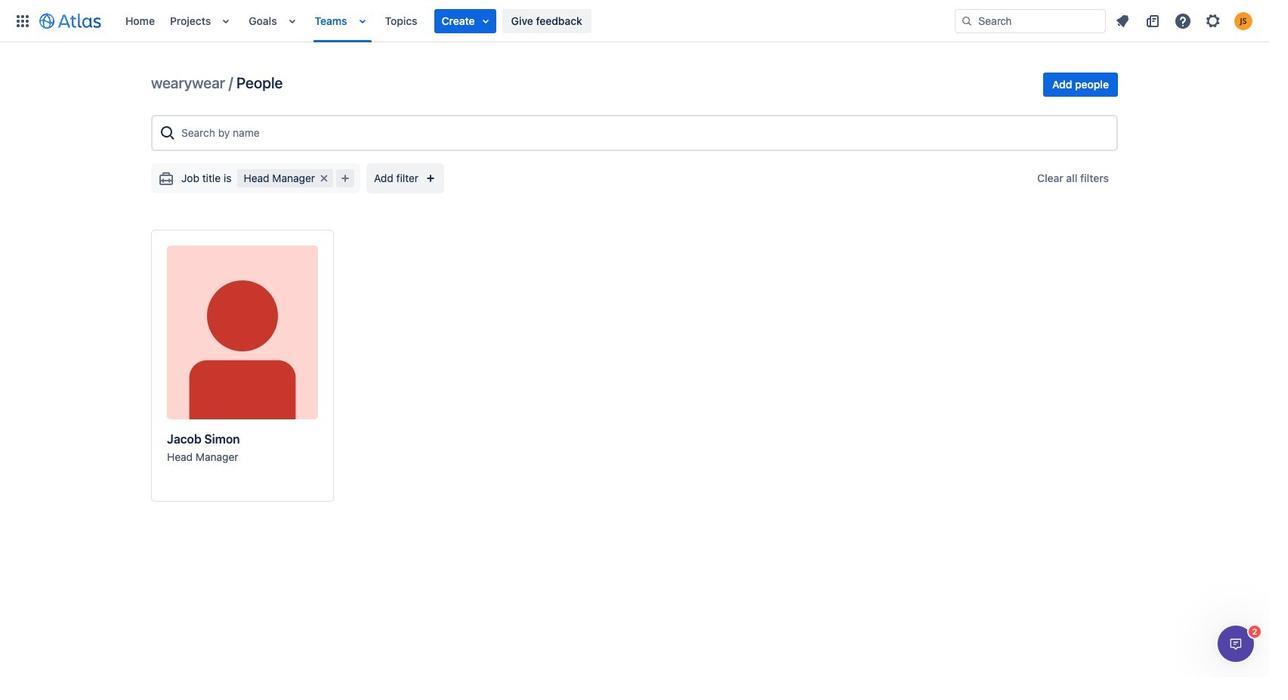 Task type: describe. For each thing, give the bounding box(es) containing it.
switch to... image
[[14, 12, 32, 30]]

list item inside top element
[[434, 9, 496, 33]]

top element
[[9, 0, 955, 42]]

Search by name field
[[177, 119, 1111, 147]]

Search field
[[955, 9, 1106, 33]]

search image
[[961, 15, 973, 27]]



Task type: vqa. For each thing, say whether or not it's contained in the screenshot.
list item
yes



Task type: locate. For each thing, give the bounding box(es) containing it.
help image
[[1174, 12, 1192, 30]]

add another entity image
[[336, 169, 354, 187]]

account image
[[1235, 12, 1253, 30]]

list
[[118, 0, 955, 42], [1109, 9, 1260, 33]]

notifications image
[[1114, 12, 1132, 30]]

settings image
[[1204, 12, 1223, 30]]

remove image
[[315, 169, 333, 187]]

dialog
[[1218, 626, 1254, 662]]

list item
[[434, 9, 496, 33]]

banner
[[0, 0, 1269, 42]]

0 horizontal spatial list
[[118, 0, 955, 42]]

None search field
[[955, 9, 1106, 33]]

search by name image
[[159, 124, 177, 142]]

1 horizontal spatial list
[[1109, 9, 1260, 33]]



